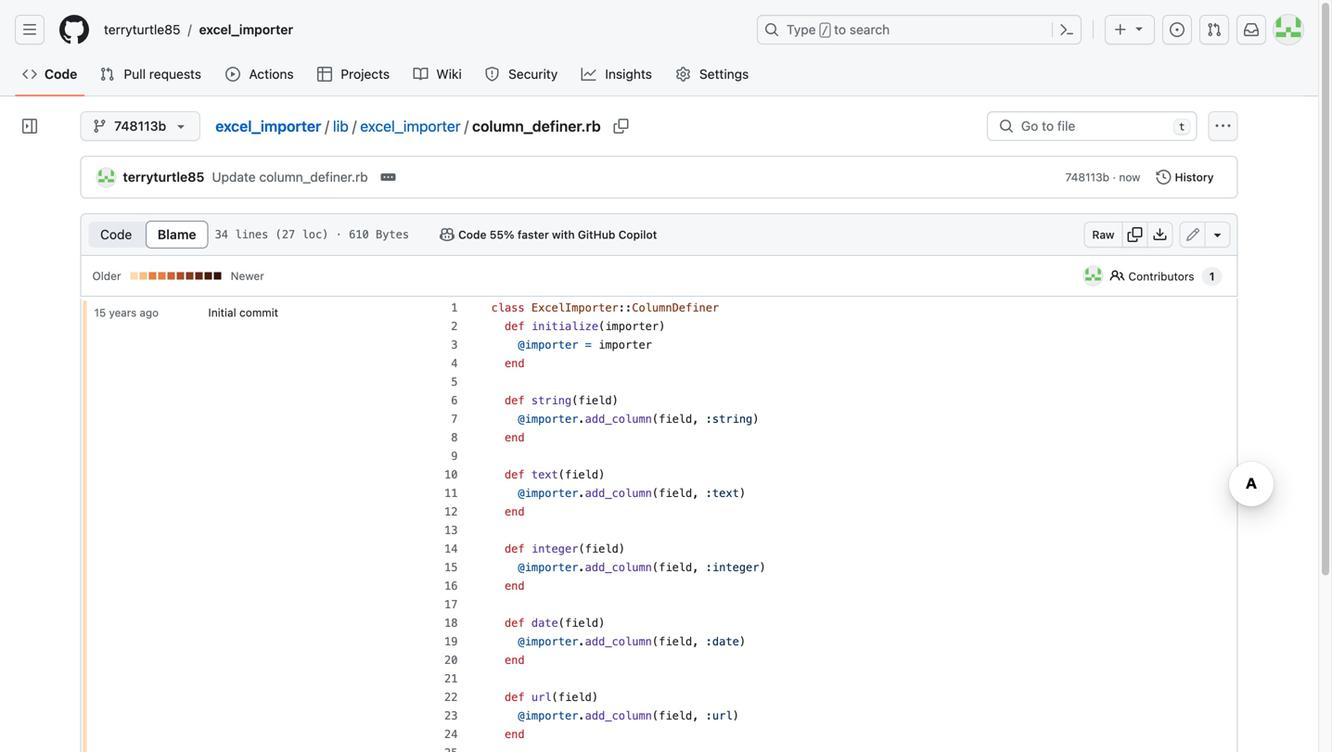 Task type: vqa. For each thing, say whether or not it's contained in the screenshot.
the leftmost Homepage icon
no



Task type: describe. For each thing, give the bounding box(es) containing it.
initial
[[208, 306, 236, 319]]

raw
[[1093, 228, 1115, 241]]

/ for excel_importer
[[325, 117, 329, 135]]

wiki
[[436, 66, 462, 82]]

settings link
[[669, 60, 758, 88]]

requests
[[149, 66, 201, 82]]

terryturtle85 / excel_importer
[[104, 22, 293, 37]]

0 horizontal spatial 15
[[94, 306, 106, 319]]

excelimporter
[[532, 302, 619, 315]]

edit file image
[[1186, 227, 1201, 242]]

date
[[532, 617, 558, 630]]

search
[[850, 22, 890, 37]]

insights
[[605, 66, 652, 82]]

shield image
[[485, 67, 500, 82]]

/ down wiki link
[[465, 117, 469, 135]]

excel_importer down "actions"
[[216, 117, 321, 135]]

end for def url ( field ) @importer . add_column ( field , :url ) end
[[505, 729, 525, 742]]

insights link
[[574, 60, 661, 88]]

blame button
[[146, 221, 208, 249]]

2
[[451, 320, 458, 333]]

git pull request image
[[100, 67, 114, 82]]

code inside popup button
[[459, 228, 487, 241]]

contributors
[[1129, 270, 1195, 283]]

0 vertical spatial ·
[[1113, 171, 1116, 184]]

14
[[445, 543, 458, 556]]

(27
[[275, 228, 295, 241]]

748113b for 748113b
[[114, 118, 166, 134]]

13
[[445, 524, 458, 537]]

5
[[451, 376, 458, 389]]

more edit options image
[[1211, 227, 1226, 242]]

:url
[[706, 710, 733, 723]]

. for url
[[579, 710, 585, 723]]

9
[[451, 450, 458, 463]]

history
[[1175, 171, 1214, 184]]

update column_definer.rb
[[212, 169, 368, 185]]

( left :text
[[652, 487, 659, 500]]

lib link
[[333, 117, 349, 135]]

@importer for url
[[518, 710, 579, 723]]

homepage image
[[59, 15, 89, 45]]

more file actions image
[[1216, 119, 1231, 134]]

add_column for date
[[585, 636, 652, 649]]

20
[[445, 654, 458, 667]]

commit
[[239, 306, 278, 319]]

12
[[445, 506, 458, 519]]

projects
[[341, 66, 390, 82]]

excel_importer down book image
[[360, 117, 461, 135]]

field right url
[[558, 691, 592, 704]]

code 55% faster with github copilot
[[459, 228, 657, 241]]

0 vertical spatial terryturtle85 link
[[97, 15, 188, 45]]

24
[[445, 729, 458, 742]]

raw link
[[1084, 222, 1123, 248]]

security
[[509, 66, 558, 82]]

( down integer
[[558, 617, 565, 630]]

actions link
[[218, 60, 302, 88]]

field left :date
[[659, 636, 693, 649]]

( up integer
[[558, 469, 565, 482]]

610
[[349, 228, 369, 241]]

0 vertical spatial importer
[[605, 320, 659, 333]]

initial commit
[[208, 306, 278, 319]]

pull requests
[[124, 66, 201, 82]]

t
[[1179, 121, 1186, 133]]

excel_importer link up play image
[[192, 15, 301, 45]]

0 horizontal spatial column_definer.rb
[[259, 169, 368, 185]]

github
[[578, 228, 616, 241]]

command palette image
[[1060, 22, 1075, 37]]

/ for type
[[822, 24, 829, 37]]

, for :string
[[693, 413, 699, 426]]

::
[[619, 302, 632, 315]]

( left :integer
[[652, 561, 659, 574]]

10
[[445, 469, 458, 482]]

1 vertical spatial ·
[[336, 228, 342, 241]]

copilot
[[619, 228, 657, 241]]

( down def text ( field ) @importer . add_column ( field , :text ) end
[[579, 543, 585, 556]]

excel_importer link down book image
[[360, 117, 461, 135]]

code button
[[88, 221, 145, 249]]

terryturtle85 for terryturtle85
[[123, 169, 205, 185]]

lib
[[333, 117, 349, 135]]

1 vertical spatial 15
[[445, 561, 458, 574]]

integer
[[532, 543, 579, 556]]

1 vertical spatial importer
[[599, 339, 652, 352]]

bytes
[[376, 228, 409, 241]]

type
[[787, 22, 816, 37]]

graph image
[[582, 67, 597, 82]]

ago
[[140, 306, 159, 319]]

:date
[[706, 636, 740, 649]]

pull requests link
[[92, 60, 211, 88]]

def string ( field ) @importer . add_column ( field , :string ) end
[[505, 394, 760, 445]]

blame
[[158, 227, 196, 242]]

download raw content image
[[1153, 227, 1168, 242]]

def url ( field ) @importer . add_column ( field , :url ) end
[[505, 691, 740, 742]]

4
[[451, 357, 458, 370]]

field right date
[[565, 617, 599, 630]]

def text ( field ) @importer . add_column ( field , :text ) end
[[505, 469, 746, 519]]

748113b · now
[[1066, 171, 1141, 184]]

file view element
[[88, 221, 208, 249]]

git pull request image
[[1207, 22, 1222, 37]]

newer
[[231, 270, 264, 283]]

3
[[451, 339, 458, 352]]

@importer for string
[[518, 413, 579, 426]]

1 2 3 4 5 6 7 8 9 10 11 12 13 14 15 16 17 18 19 20 21 22 23 24
[[445, 302, 458, 742]]

field left :integer
[[659, 561, 693, 574]]

wiki link
[[406, 60, 470, 88]]

def for def string ( field ) @importer . add_column ( field , :string ) end
[[505, 394, 525, 407]]

def integer ( field ) @importer . add_column ( field , :integer ) end
[[505, 543, 766, 593]]

update column_definer.rb link
[[212, 169, 368, 185]]

projects link
[[310, 60, 399, 88]]

text
[[532, 469, 558, 482]]

loc)
[[302, 228, 329, 241]]

( inside class excelimporter :: columndefiner def initialize ( importer ) @importer = importer end
[[599, 320, 605, 333]]

field left :string
[[659, 413, 693, 426]]

faster
[[518, 228, 549, 241]]

6
[[451, 394, 458, 407]]

21
[[445, 673, 458, 686]]

history image
[[1157, 170, 1172, 185]]

excel_importer / lib / excel_importer / column_definer.rb
[[216, 117, 601, 135]]

22
[[445, 691, 458, 704]]

gear image
[[676, 67, 691, 82]]

15 years ago
[[94, 306, 159, 319]]

( left :url
[[652, 710, 659, 723]]

field right 'string'
[[579, 394, 612, 407]]



Task type: locate. For each thing, give the bounding box(es) containing it.
code 55% faster with github copilot button
[[432, 222, 666, 248]]

· left now
[[1113, 171, 1116, 184]]

, inside def text ( field ) @importer . add_column ( field , :text ) end
[[693, 487, 699, 500]]

def left 'string'
[[505, 394, 525, 407]]

@importer down date
[[518, 636, 579, 649]]

17
[[445, 599, 458, 612]]

def left date
[[505, 617, 525, 630]]

1 vertical spatial 748113b
[[1066, 171, 1110, 184]]

2 @importer from the top
[[518, 413, 579, 426]]

1 inside 1 2 3 4 5 6 7 8 9 10 11 12 13 14 15 16 17 18 19 20 21 22 23 24
[[451, 302, 458, 315]]

def date ( field ) @importer . add_column ( field , :date ) end
[[505, 617, 746, 667]]

end for def string ( field ) @importer . add_column ( field , :string ) end
[[505, 432, 525, 445]]

, inside the def integer ( field ) @importer . add_column ( field , :integer ) end
[[693, 561, 699, 574]]

, inside def string ( field ) @importer . add_column ( field , :string ) end
[[693, 413, 699, 426]]

add_column
[[585, 413, 652, 426], [585, 487, 652, 500], [585, 561, 652, 574], [585, 636, 652, 649], [585, 710, 652, 723]]

2 def from the top
[[505, 394, 525, 407]]

0 horizontal spatial 748113b
[[114, 118, 166, 134]]

terryturtle85 link down triangle down icon
[[123, 169, 205, 185]]

,
[[693, 413, 699, 426], [693, 487, 699, 500], [693, 561, 699, 574], [693, 636, 699, 649], [693, 710, 699, 723]]

( left :string
[[652, 413, 659, 426]]

1 horizontal spatial column_definer.rb
[[472, 117, 601, 135]]

. up integer
[[579, 487, 585, 500]]

1 horizontal spatial 15
[[445, 561, 458, 574]]

0 vertical spatial 15
[[94, 306, 106, 319]]

add_column inside def string ( field ) @importer . add_column ( field , :string ) end
[[585, 413, 652, 426]]

18
[[445, 617, 458, 630]]

11
[[445, 487, 458, 500]]

. down integer
[[579, 561, 585, 574]]

terryturtle85 image
[[1084, 267, 1103, 285]]

748113b
[[114, 118, 166, 134], [1066, 171, 1110, 184]]

4 def from the top
[[505, 543, 525, 556]]

def for def url ( field ) @importer . add_column ( field , :url ) end
[[505, 691, 525, 704]]

16
[[445, 580, 458, 593]]

field
[[579, 394, 612, 407], [659, 413, 693, 426], [565, 469, 599, 482], [659, 487, 693, 500], [585, 543, 619, 556], [659, 561, 693, 574], [565, 617, 599, 630], [659, 636, 693, 649], [558, 691, 592, 704], [659, 710, 693, 723]]

, inside def url ( field ) @importer . add_column ( field , :url ) end
[[693, 710, 699, 723]]

class excelimporter :: columndefiner def initialize ( importer ) @importer = importer end
[[491, 302, 719, 370]]

def left url
[[505, 691, 525, 704]]

23
[[445, 710, 458, 723]]

, for :date
[[693, 636, 699, 649]]

@importer inside the def integer ( field ) @importer . add_column ( field , :integer ) end
[[518, 561, 579, 574]]

search image
[[999, 119, 1014, 134]]

, left :date
[[693, 636, 699, 649]]

1 down more edit options icon
[[1210, 270, 1215, 283]]

0 vertical spatial column_definer.rb
[[472, 117, 601, 135]]

triangle down image
[[174, 119, 189, 134]]

list containing terryturtle85 / excel_importer
[[97, 15, 746, 45]]

excel_importer up play image
[[199, 22, 293, 37]]

4 , from the top
[[693, 636, 699, 649]]

plus image
[[1114, 22, 1129, 37]]

. inside def url ( field ) @importer . add_column ( field , :url ) end
[[579, 710, 585, 723]]

2 add_column from the top
[[585, 487, 652, 500]]

6 end from the top
[[505, 729, 525, 742]]

def inside def url ( field ) @importer . add_column ( field , :url ) end
[[505, 691, 525, 704]]

( down date
[[552, 691, 558, 704]]

@importer inside def url ( field ) @importer . add_column ( field , :url ) end
[[518, 710, 579, 723]]

url
[[532, 691, 552, 704]]

)
[[659, 320, 666, 333], [612, 394, 619, 407], [753, 413, 760, 426], [599, 469, 605, 482], [740, 487, 746, 500], [619, 543, 626, 556], [760, 561, 766, 574], [599, 617, 605, 630], [740, 636, 746, 649], [592, 691, 599, 704], [733, 710, 740, 723]]

, for :url
[[693, 710, 699, 723]]

@importer down 'string'
[[518, 413, 579, 426]]

) inside class excelimporter :: columndefiner def initialize ( importer ) @importer = importer end
[[659, 320, 666, 333]]

column_definer.rb down security
[[472, 117, 601, 135]]

book image
[[413, 67, 428, 82]]

add_column inside def text ( field ) @importer . add_column ( field , :text ) end
[[585, 487, 652, 500]]

@importer inside def string ( field ) @importer . add_column ( field , :string ) end
[[518, 413, 579, 426]]

1 , from the top
[[693, 413, 699, 426]]

3 add_column from the top
[[585, 561, 652, 574]]

. for integer
[[579, 561, 585, 574]]

, left :text
[[693, 487, 699, 500]]

(
[[599, 320, 605, 333], [572, 394, 579, 407], [652, 413, 659, 426], [558, 469, 565, 482], [652, 487, 659, 500], [579, 543, 585, 556], [652, 561, 659, 574], [558, 617, 565, 630], [652, 636, 659, 649], [552, 691, 558, 704], [652, 710, 659, 723]]

3 @importer from the top
[[518, 487, 579, 500]]

end inside def url ( field ) @importer . add_column ( field , :url ) end
[[505, 729, 525, 742]]

, inside def date ( field ) @importer . add_column ( field , :date ) end
[[693, 636, 699, 649]]

. down the =
[[579, 413, 585, 426]]

end right 12
[[505, 506, 525, 519]]

748113b left now
[[1066, 171, 1110, 184]]

type / to search
[[787, 22, 890, 37]]

terryturtle85 up pull
[[104, 22, 180, 37]]

1 add_column from the top
[[585, 413, 652, 426]]

@importer down text on the left of page
[[518, 487, 579, 500]]

def for def text ( field ) @importer . add_column ( field , :text ) end
[[505, 469, 525, 482]]

2 end from the top
[[505, 432, 525, 445]]

5 end from the top
[[505, 654, 525, 667]]

4 add_column from the top
[[585, 636, 652, 649]]

end for def text ( field ) @importer . add_column ( field , :text ) end
[[505, 506, 525, 519]]

, left :integer
[[693, 561, 699, 574]]

( down class excelimporter :: columndefiner def initialize ( importer ) @importer = importer end
[[572, 394, 579, 407]]

2 , from the top
[[693, 487, 699, 500]]

end right 20 at left
[[505, 654, 525, 667]]

@importer down initialize
[[518, 339, 579, 352]]

. for date
[[579, 636, 585, 649]]

@importer inside def text ( field ) @importer . add_column ( field , :text ) end
[[518, 487, 579, 500]]

end
[[505, 357, 525, 370], [505, 432, 525, 445], [505, 506, 525, 519], [505, 580, 525, 593], [505, 654, 525, 667], [505, 729, 525, 742]]

def for def integer ( field ) @importer . add_column ( field , :integer ) end
[[505, 543, 525, 556]]

@importer inside def date ( field ) @importer . add_column ( field , :date ) end
[[518, 636, 579, 649]]

@importer for date
[[518, 636, 579, 649]]

. for string
[[579, 413, 585, 426]]

1 end from the top
[[505, 357, 525, 370]]

. inside the def integer ( field ) @importer . add_column ( field , :integer ) end
[[579, 561, 585, 574]]

you must be on a branch to make or propose changes to this file tooltip
[[1180, 222, 1206, 248]]

code inside button
[[100, 227, 132, 242]]

add_column inside def url ( field ) @importer . add_column ( field , :url ) end
[[585, 710, 652, 723]]

5 . from the top
[[579, 710, 585, 723]]

5 , from the top
[[693, 710, 699, 723]]

0 vertical spatial 1
[[1210, 270, 1215, 283]]

importer right the =
[[599, 339, 652, 352]]

@importer down url
[[518, 710, 579, 723]]

3 . from the top
[[579, 561, 585, 574]]

0 horizontal spatial 1
[[451, 302, 458, 315]]

def left integer
[[505, 543, 525, 556]]

column_definer.rb
[[472, 117, 601, 135], [259, 169, 368, 185]]

55%
[[490, 228, 515, 241]]

add_column for text
[[585, 487, 652, 500]]

34
[[215, 228, 228, 241]]

copy raw content image
[[1128, 227, 1143, 242]]

add_column up def url ( field ) @importer . add_column ( field , :url ) end
[[585, 636, 652, 649]]

5 add_column from the top
[[585, 710, 652, 723]]

importer down ::
[[605, 320, 659, 333]]

add_column up def text ( field ) @importer . add_column ( field , :text ) end
[[585, 413, 652, 426]]

@importer down integer
[[518, 561, 579, 574]]

1 def from the top
[[505, 320, 525, 333]]

field right text on the left of page
[[565, 469, 599, 482]]

def down class on the left
[[505, 320, 525, 333]]

1 horizontal spatial ·
[[1113, 171, 1116, 184]]

older
[[92, 270, 121, 283]]

string
[[532, 394, 572, 407]]

1 vertical spatial column_definer.rb
[[259, 169, 368, 185]]

add_column down def date ( field ) @importer . add_column ( field , :date ) end
[[585, 710, 652, 723]]

notifications image
[[1245, 22, 1259, 37]]

. up def url ( field ) @importer . add_column ( field , :url ) end
[[579, 636, 585, 649]]

end inside the def integer ( field ) @importer . add_column ( field , :integer ) end
[[505, 580, 525, 593]]

4 end from the top
[[505, 580, 525, 593]]

2 . from the top
[[579, 487, 585, 500]]

years
[[109, 306, 137, 319]]

issue opened image
[[1170, 22, 1185, 37]]

=
[[585, 339, 592, 352]]

end for def integer ( field ) @importer . add_column ( field , :integer ) end
[[505, 580, 525, 593]]

/ left to
[[822, 24, 829, 37]]

/ up the "requests"
[[188, 22, 192, 37]]

3 def from the top
[[505, 469, 525, 482]]

748113b for 748113b · now
[[1066, 171, 1110, 184]]

( left :date
[[652, 636, 659, 649]]

sc 9kayk9 0 image
[[1110, 269, 1125, 284]]

:string
[[706, 413, 753, 426]]

. down def date ( field ) @importer . add_column ( field , :date ) end
[[579, 710, 585, 723]]

19
[[445, 636, 458, 649]]

1 horizontal spatial 748113b
[[1066, 171, 1110, 184]]

add_column down def string ( field ) @importer . add_column ( field , :string ) end
[[585, 487, 652, 500]]

1 . from the top
[[579, 413, 585, 426]]

end inside def text ( field ) @importer . add_column ( field , :text ) end
[[505, 506, 525, 519]]

@importer for integer
[[518, 561, 579, 574]]

side panel image
[[22, 119, 37, 134]]

1
[[1210, 270, 1215, 283], [451, 302, 458, 315]]

field left :url
[[659, 710, 693, 723]]

play image
[[226, 67, 240, 82]]

code right code image
[[45, 66, 77, 82]]

update
[[212, 169, 256, 185]]

add_column for string
[[585, 413, 652, 426]]

Go to file text field
[[1022, 112, 1166, 140]]

excel_importer link
[[192, 15, 301, 45], [216, 117, 321, 135], [360, 117, 461, 135]]

. for text
[[579, 487, 585, 500]]

end right 24
[[505, 729, 525, 742]]

add_column for url
[[585, 710, 652, 723]]

terryturtle85 inside terryturtle85 / excel_importer
[[104, 22, 180, 37]]

terryturtle85 image
[[97, 169, 116, 187]]

0 horizontal spatial code
[[45, 66, 77, 82]]

@importer inside class excelimporter :: columndefiner def initialize ( importer ) @importer = importer end
[[518, 339, 579, 352]]

·
[[1113, 171, 1116, 184], [336, 228, 342, 241]]

, left :url
[[693, 710, 699, 723]]

/ for terryturtle85
[[188, 22, 192, 37]]

/ inside terryturtle85 / excel_importer
[[188, 22, 192, 37]]

end for def date ( field ) @importer . add_column ( field , :date ) end
[[505, 654, 525, 667]]

git branch image
[[92, 119, 107, 134]]

15 left years
[[94, 306, 106, 319]]

1 @importer from the top
[[518, 339, 579, 352]]

open commit details image
[[381, 170, 396, 185]]

@importer for text
[[518, 487, 579, 500]]

0 vertical spatial 748113b
[[114, 118, 166, 134]]

table image
[[317, 67, 332, 82]]

add_column inside the def integer ( field ) @importer . add_column ( field , :integer ) end
[[585, 561, 652, 574]]

history link
[[1148, 164, 1223, 190]]

:integer
[[706, 561, 760, 574]]

4 @importer from the top
[[518, 561, 579, 574]]

columndefiner
[[632, 302, 719, 315]]

, for :text
[[693, 487, 699, 500]]

748113b link
[[1066, 169, 1110, 186]]

34 lines (27 loc) · 610 bytes
[[215, 228, 409, 241]]

end right 16
[[505, 580, 525, 593]]

class
[[491, 302, 525, 315]]

excel_importer inside terryturtle85 / excel_importer
[[199, 22, 293, 37]]

748113b inside popup button
[[114, 118, 166, 134]]

list
[[97, 15, 746, 45]]

1 vertical spatial terryturtle85
[[123, 169, 205, 185]]

field right integer
[[585, 543, 619, 556]]

/ right lib
[[352, 117, 357, 135]]

add_column down def text ( field ) @importer . add_column ( field , :text ) end
[[585, 561, 652, 574]]

code image
[[22, 67, 37, 82]]

excel_importer link down "actions"
[[216, 117, 321, 135]]

. inside def string ( field ) @importer . add_column ( field , :string ) end
[[579, 413, 585, 426]]

5 def from the top
[[505, 617, 525, 630]]

. inside def date ( field ) @importer . add_column ( field , :date ) end
[[579, 636, 585, 649]]

settings
[[700, 66, 749, 82]]

def inside the def integer ( field ) @importer . add_column ( field , :integer ) end
[[505, 543, 525, 556]]

.
[[579, 413, 585, 426], [579, 487, 585, 500], [579, 561, 585, 574], [579, 636, 585, 649], [579, 710, 585, 723]]

end inside def date ( field ) @importer . add_column ( field , :date ) end
[[505, 654, 525, 667]]

6 @importer from the top
[[518, 710, 579, 723]]

terryturtle85 link
[[97, 15, 188, 45], [123, 169, 205, 185]]

code link
[[15, 60, 85, 88]]

terryturtle85 down triangle down icon
[[123, 169, 205, 185]]

code
[[45, 66, 77, 82], [100, 227, 132, 242], [459, 228, 487, 241]]

lines
[[235, 228, 269, 241]]

1 for 1
[[1210, 270, 1215, 283]]

field left :text
[[659, 487, 693, 500]]

/ left lib
[[325, 117, 329, 135]]

· left 610
[[336, 228, 342, 241]]

column_definer.rb down lib link
[[259, 169, 368, 185]]

, left :string
[[693, 413, 699, 426]]

excel_importer
[[199, 22, 293, 37], [216, 117, 321, 135], [360, 117, 461, 135]]

6 def from the top
[[505, 691, 525, 704]]

def inside def date ( field ) @importer . add_column ( field , :date ) end
[[505, 617, 525, 630]]

pull
[[124, 66, 146, 82]]

add_column inside def date ( field ) @importer . add_column ( field , :date ) end
[[585, 636, 652, 649]]

4 . from the top
[[579, 636, 585, 649]]

748113b button
[[80, 111, 201, 141]]

actions
[[249, 66, 294, 82]]

, for :integer
[[693, 561, 699, 574]]

3 end from the top
[[505, 506, 525, 519]]

1 vertical spatial 1
[[451, 302, 458, 315]]

initialize
[[532, 320, 599, 333]]

/
[[188, 22, 192, 37], [822, 24, 829, 37], [325, 117, 329, 135], [352, 117, 357, 135], [465, 117, 469, 135]]

1 horizontal spatial code
[[100, 227, 132, 242]]

2 horizontal spatial code
[[459, 228, 487, 241]]

15 down 14 at left bottom
[[445, 561, 458, 574]]

748113b right git branch image
[[114, 118, 166, 134]]

5 @importer from the top
[[518, 636, 579, 649]]

7
[[451, 413, 458, 426]]

code up older
[[100, 227, 132, 242]]

end right 8
[[505, 432, 525, 445]]

def inside def text ( field ) @importer . add_column ( field , :text ) end
[[505, 469, 525, 482]]

( down excelimporter on the left of page
[[599, 320, 605, 333]]

importer
[[605, 320, 659, 333], [599, 339, 652, 352]]

0 horizontal spatial ·
[[336, 228, 342, 241]]

terryturtle85 link up pull
[[97, 15, 188, 45]]

1 for 1 2 3 4 5 6 7 8 9 10 11 12 13 14 15 16 17 18 19 20 21 22 23 24
[[451, 302, 458, 315]]

copilot image
[[440, 227, 455, 242]]

/ inside type / to search
[[822, 24, 829, 37]]

1 horizontal spatial 1
[[1210, 270, 1215, 283]]

terryturtle85
[[104, 22, 180, 37], [123, 169, 205, 185]]

terryturtle85 for terryturtle85 / excel_importer
[[104, 22, 180, 37]]

end down class on the left
[[505, 357, 525, 370]]

code right copilot image
[[459, 228, 487, 241]]

end inside class excelimporter :: columndefiner def initialize ( importer ) @importer = importer end
[[505, 357, 525, 370]]

0 vertical spatial terryturtle85
[[104, 22, 180, 37]]

copy path image
[[614, 119, 629, 134]]

triangle down image
[[1132, 21, 1147, 36]]

to
[[834, 22, 846, 37]]

def inside class excelimporter :: columndefiner def initialize ( importer ) @importer = importer end
[[505, 320, 525, 333]]

def inside def string ( field ) @importer . add_column ( field , :string ) end
[[505, 394, 525, 407]]

def left text on the left of page
[[505, 469, 525, 482]]

security link
[[478, 60, 567, 88]]

3 , from the top
[[693, 561, 699, 574]]

def for def date ( field ) @importer . add_column ( field , :date ) end
[[505, 617, 525, 630]]

add_column for integer
[[585, 561, 652, 574]]

end inside def string ( field ) @importer . add_column ( field , :string ) end
[[505, 432, 525, 445]]

. inside def text ( field ) @importer . add_column ( field , :text ) end
[[579, 487, 585, 500]]

with
[[552, 228, 575, 241]]

1 up the 2
[[451, 302, 458, 315]]

1 vertical spatial terryturtle85 link
[[123, 169, 205, 185]]



